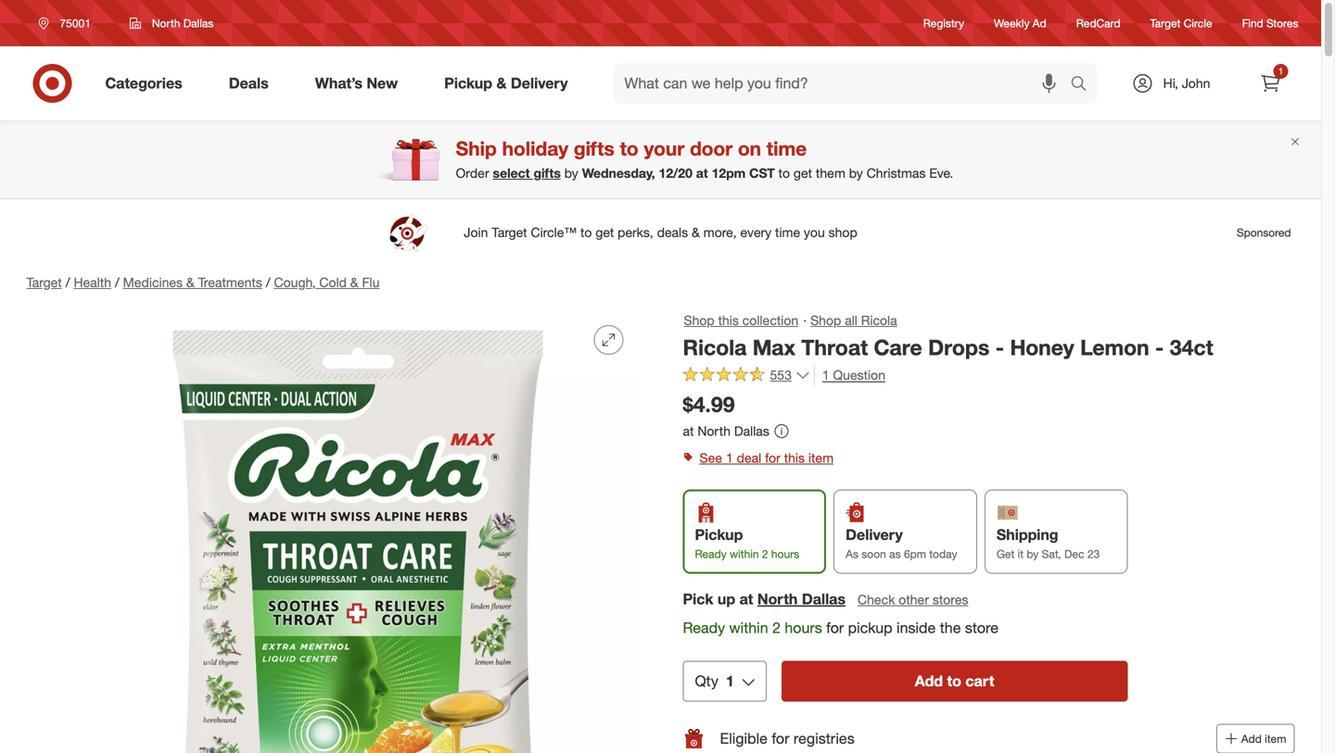 Task type: describe. For each thing, give the bounding box(es) containing it.
see 1 deal for this item
[[700, 450, 834, 466]]

lemon
[[1080, 335, 1150, 361]]

target for target / health / medicines & treatments / cough, cold & flu
[[26, 274, 62, 291]]

soon
[[862, 547, 886, 561]]

2 - from the left
[[1156, 335, 1164, 361]]

christmas
[[867, 165, 926, 181]]

it
[[1018, 547, 1024, 561]]

as
[[890, 547, 901, 561]]

pickup for &
[[444, 74, 492, 92]]

circle
[[1184, 16, 1213, 30]]

0 vertical spatial to
[[620, 137, 639, 160]]

sat,
[[1042, 547, 1061, 561]]

north dallas button
[[758, 589, 846, 610]]

$4.99
[[683, 392, 735, 418]]

1 horizontal spatial north
[[698, 423, 731, 440]]

select
[[493, 165, 530, 181]]

collection
[[743, 313, 799, 329]]

add to cart
[[915, 673, 995, 691]]

other
[[899, 592, 929, 608]]

treatments
[[198, 274, 262, 291]]

ad
[[1033, 16, 1047, 30]]

add item
[[1242, 732, 1287, 746]]

honey
[[1010, 335, 1075, 361]]

pickup ready within 2 hours
[[695, 526, 800, 561]]

redcard
[[1076, 16, 1121, 30]]

0 horizontal spatial at
[[683, 423, 694, 440]]

care
[[874, 335, 922, 361]]

redcard link
[[1076, 15, 1121, 31]]

add for add item
[[1242, 732, 1262, 746]]

search button
[[1062, 63, 1107, 108]]

see 1 deal for this item link
[[683, 445, 1295, 471]]

medicines & treatments link
[[123, 274, 262, 291]]

time
[[767, 137, 807, 160]]

weekly ad link
[[994, 15, 1047, 31]]

1 - from the left
[[996, 335, 1004, 361]]

shop this collection link
[[683, 311, 800, 331]]

get
[[997, 547, 1015, 561]]

553
[[770, 367, 792, 384]]

weekly ad
[[994, 16, 1047, 30]]

pickup for ready
[[695, 526, 743, 544]]

eligible for registries
[[720, 730, 855, 748]]

find stores link
[[1242, 15, 1299, 31]]

1 vertical spatial ready
[[683, 619, 725, 637]]

throat
[[802, 335, 868, 361]]

weekly
[[994, 16, 1030, 30]]

registry
[[923, 16, 964, 30]]

0 vertical spatial ricola
[[861, 313, 897, 329]]

dec
[[1065, 547, 1085, 561]]

stores
[[1267, 16, 1299, 30]]

on
[[738, 137, 761, 160]]

75001
[[60, 16, 91, 30]]

what's new
[[315, 74, 398, 92]]

cst
[[749, 165, 775, 181]]

the
[[940, 619, 961, 637]]

order
[[456, 165, 489, 181]]

at north dallas
[[683, 423, 770, 440]]

1 down throat
[[822, 367, 830, 384]]

12pm
[[712, 165, 746, 181]]

eligible
[[720, 730, 768, 748]]

delivery as soon as 6pm today
[[846, 526, 957, 561]]

find
[[1242, 16, 1264, 30]]

flu
[[362, 274, 380, 291]]

add for add to cart
[[915, 673, 943, 691]]

shop this collection
[[684, 313, 799, 329]]

deals link
[[213, 63, 292, 104]]

registries
[[794, 730, 855, 748]]

0 horizontal spatial by
[[565, 165, 578, 181]]

this inside shop this collection link
[[718, 313, 739, 329]]

ready inside pickup ready within 2 hours
[[695, 547, 727, 561]]

north dallas
[[152, 16, 214, 30]]

check
[[858, 592, 895, 608]]

within inside pickup ready within 2 hours
[[730, 547, 759, 561]]

ready within 2 hours for pickup inside the store
[[683, 619, 999, 637]]

today
[[930, 547, 957, 561]]

north inside dropdown button
[[152, 16, 180, 30]]

delivery inside the delivery as soon as 6pm today
[[846, 526, 903, 544]]

this inside see 1 deal for this item link
[[784, 450, 805, 466]]

2 / from the left
[[115, 274, 119, 291]]

what's new link
[[299, 63, 421, 104]]

add to cart button
[[782, 661, 1128, 702]]

item inside see 1 deal for this item link
[[809, 450, 834, 466]]

ship
[[456, 137, 497, 160]]

check other stores
[[858, 592, 969, 608]]

2 horizontal spatial at
[[740, 591, 753, 609]]

0 horizontal spatial &
[[186, 274, 195, 291]]

75001 button
[[26, 6, 110, 40]]

cart
[[966, 673, 995, 691]]

search
[[1062, 76, 1107, 94]]

1 right qty
[[726, 673, 734, 691]]

categories link
[[89, 63, 206, 104]]

new
[[367, 74, 398, 92]]

0 vertical spatial for
[[765, 450, 781, 466]]

deal
[[737, 450, 762, 466]]

shop for shop this collection
[[684, 313, 715, 329]]

3 / from the left
[[266, 274, 270, 291]]



Task type: locate. For each thing, give the bounding box(es) containing it.
for
[[765, 450, 781, 466], [826, 619, 844, 637], [772, 730, 790, 748]]

dallas up ready within 2 hours for pickup inside the store
[[802, 591, 846, 609]]

1 horizontal spatial delivery
[[846, 526, 903, 544]]

0 horizontal spatial gifts
[[534, 165, 561, 181]]

1 vertical spatial delivery
[[846, 526, 903, 544]]

0 vertical spatial dallas
[[183, 16, 214, 30]]

see
[[700, 450, 722, 466]]

0 horizontal spatial shop
[[684, 313, 715, 329]]

door
[[690, 137, 733, 160]]

1 horizontal spatial ricola
[[861, 313, 897, 329]]

1 vertical spatial within
[[729, 619, 768, 637]]

target
[[1150, 16, 1181, 30], [26, 274, 62, 291]]

registry link
[[923, 15, 964, 31]]

to up wednesday,
[[620, 137, 639, 160]]

0 vertical spatial ready
[[695, 547, 727, 561]]

1 horizontal spatial item
[[1265, 732, 1287, 746]]

at down $4.99
[[683, 423, 694, 440]]

2 vertical spatial north
[[758, 591, 798, 609]]

cough,
[[274, 274, 316, 291]]

add item button
[[1217, 725, 1295, 754]]

1 vertical spatial gifts
[[534, 165, 561, 181]]

item inside add item button
[[1265, 732, 1287, 746]]

0 vertical spatial add
[[915, 673, 943, 691]]

0 horizontal spatial item
[[809, 450, 834, 466]]

ricola down shop this collection link
[[683, 335, 747, 361]]

wednesday,
[[582, 165, 655, 181]]

at right "up"
[[740, 591, 753, 609]]

0 horizontal spatial delivery
[[511, 74, 568, 92]]

0 horizontal spatial this
[[718, 313, 739, 329]]

gifts
[[574, 137, 615, 160], [534, 165, 561, 181]]

hours inside pickup ready within 2 hours
[[771, 547, 800, 561]]

dallas
[[183, 16, 214, 30], [734, 423, 770, 440], [802, 591, 846, 609]]

0 horizontal spatial north
[[152, 16, 180, 30]]

item
[[809, 450, 834, 466], [1265, 732, 1287, 746]]

1 horizontal spatial gifts
[[574, 137, 615, 160]]

1 horizontal spatial to
[[779, 165, 790, 181]]

1 horizontal spatial at
[[696, 165, 708, 181]]

&
[[497, 74, 507, 92], [186, 274, 195, 291], [350, 274, 359, 291]]

1 right see
[[726, 450, 733, 466]]

0 horizontal spatial ricola
[[683, 335, 747, 361]]

0 vertical spatial at
[[696, 165, 708, 181]]

at
[[696, 165, 708, 181], [683, 423, 694, 440], [740, 591, 753, 609]]

1 horizontal spatial -
[[1156, 335, 1164, 361]]

ready
[[695, 547, 727, 561], [683, 619, 725, 637]]

pickup up ship
[[444, 74, 492, 92]]

What can we help you find? suggestions appear below search field
[[613, 63, 1075, 104]]

/ left cough,
[[266, 274, 270, 291]]

pickup & delivery
[[444, 74, 568, 92]]

ready down the pick
[[683, 619, 725, 637]]

your
[[644, 137, 685, 160]]

/
[[66, 274, 70, 291], [115, 274, 119, 291], [266, 274, 270, 291]]

1 vertical spatial 2
[[773, 619, 781, 637]]

& left flu
[[350, 274, 359, 291]]

0 vertical spatial target
[[1150, 16, 1181, 30]]

2 horizontal spatial &
[[497, 74, 507, 92]]

ricola right all
[[861, 313, 897, 329]]

target link
[[26, 274, 62, 291]]

store
[[965, 619, 999, 637]]

& up ship
[[497, 74, 507, 92]]

pickup & delivery link
[[429, 63, 591, 104]]

2 horizontal spatial /
[[266, 274, 270, 291]]

them
[[816, 165, 846, 181]]

for right the eligible
[[772, 730, 790, 748]]

within
[[730, 547, 759, 561], [729, 619, 768, 637]]

target for target circle
[[1150, 16, 1181, 30]]

1 vertical spatial dallas
[[734, 423, 770, 440]]

- left 34ct
[[1156, 335, 1164, 361]]

2 vertical spatial to
[[947, 673, 962, 691]]

1 horizontal spatial /
[[115, 274, 119, 291]]

north dallas button
[[118, 6, 226, 40]]

34ct
[[1170, 335, 1214, 361]]

at inside ship holiday gifts to your door on time order select gifts by wednesday, 12/20 at 12pm cst to get them by christmas eve.
[[696, 165, 708, 181]]

drops
[[928, 335, 990, 361]]

0 vertical spatial delivery
[[511, 74, 568, 92]]

pickup up "up"
[[695, 526, 743, 544]]

at down door
[[696, 165, 708, 181]]

this left collection
[[718, 313, 739, 329]]

eve.
[[930, 165, 954, 181]]

delivery
[[511, 74, 568, 92], [846, 526, 903, 544]]

shop left collection
[[684, 313, 715, 329]]

& inside pickup & delivery link
[[497, 74, 507, 92]]

advertisement region
[[12, 211, 1310, 255]]

target left circle
[[1150, 16, 1181, 30]]

2 inside pickup ready within 2 hours
[[762, 547, 768, 561]]

shipping get it by sat, dec 23
[[997, 526, 1100, 561]]

shop left all
[[811, 313, 841, 329]]

0 horizontal spatial /
[[66, 274, 70, 291]]

& right medicines
[[186, 274, 195, 291]]

for left the pickup
[[826, 619, 844, 637]]

holiday
[[502, 137, 569, 160]]

ricola max throat care drops - honey lemon - 34ct, 1 of 10 image
[[26, 311, 638, 754]]

to
[[620, 137, 639, 160], [779, 165, 790, 181], [947, 673, 962, 691]]

ready up the pick
[[695, 547, 727, 561]]

north right "up"
[[758, 591, 798, 609]]

this right the deal
[[784, 450, 805, 466]]

by inside "shipping get it by sat, dec 23"
[[1027, 547, 1039, 561]]

1 vertical spatial this
[[784, 450, 805, 466]]

0 vertical spatial item
[[809, 450, 834, 466]]

- right drops
[[996, 335, 1004, 361]]

1 horizontal spatial by
[[849, 165, 863, 181]]

0 vertical spatial pickup
[[444, 74, 492, 92]]

1 vertical spatial target
[[26, 274, 62, 291]]

0 horizontal spatial to
[[620, 137, 639, 160]]

1 horizontal spatial pickup
[[695, 526, 743, 544]]

by right it at the right of the page
[[1027, 547, 1039, 561]]

by right them
[[849, 165, 863, 181]]

north
[[152, 16, 180, 30], [698, 423, 731, 440], [758, 591, 798, 609]]

1 horizontal spatial target
[[1150, 16, 1181, 30]]

0 horizontal spatial add
[[915, 673, 943, 691]]

max
[[753, 335, 796, 361]]

ricola
[[861, 313, 897, 329], [683, 335, 747, 361]]

by down holiday
[[565, 165, 578, 181]]

2 horizontal spatial dallas
[[802, 591, 846, 609]]

1 link
[[1251, 63, 1291, 104]]

as
[[846, 547, 859, 561]]

within up "up"
[[730, 547, 759, 561]]

pick
[[683, 591, 714, 609]]

gifts up wednesday,
[[574, 137, 615, 160]]

2 vertical spatial at
[[740, 591, 753, 609]]

dallas inside dropdown button
[[183, 16, 214, 30]]

shipping
[[997, 526, 1059, 544]]

23
[[1088, 547, 1100, 561]]

1 vertical spatial for
[[826, 619, 844, 637]]

what's
[[315, 74, 363, 92]]

health link
[[74, 274, 111, 291]]

1 horizontal spatial shop
[[811, 313, 841, 329]]

0 horizontal spatial -
[[996, 335, 1004, 361]]

pickup inside pickup ready within 2 hours
[[695, 526, 743, 544]]

pickup
[[444, 74, 492, 92], [695, 526, 743, 544]]

2 vertical spatial dallas
[[802, 591, 846, 609]]

ricola max throat care drops - honey lemon - 34ct
[[683, 335, 1214, 361]]

1 vertical spatial item
[[1265, 732, 1287, 746]]

add
[[915, 673, 943, 691], [1242, 732, 1262, 746]]

1 question
[[822, 367, 886, 384]]

0 vertical spatial this
[[718, 313, 739, 329]]

6pm
[[904, 547, 926, 561]]

1 vertical spatial hours
[[785, 619, 822, 637]]

0 vertical spatial within
[[730, 547, 759, 561]]

1 question link
[[814, 365, 886, 386]]

for right the deal
[[765, 450, 781, 466]]

find stores
[[1242, 16, 1299, 30]]

1 shop from the left
[[684, 313, 715, 329]]

2 shop from the left
[[811, 313, 841, 329]]

2 horizontal spatial north
[[758, 591, 798, 609]]

1 vertical spatial to
[[779, 165, 790, 181]]

within down "pick up at north dallas"
[[729, 619, 768, 637]]

hours down north dallas button at the bottom right of the page
[[785, 619, 822, 637]]

2 horizontal spatial to
[[947, 673, 962, 691]]

1 horizontal spatial add
[[1242, 732, 1262, 746]]

john
[[1182, 75, 1211, 91]]

2 vertical spatial for
[[772, 730, 790, 748]]

/ right target link
[[66, 274, 70, 291]]

categories
[[105, 74, 182, 92]]

check other stores button
[[857, 590, 970, 611]]

12/20
[[659, 165, 693, 181]]

to left cart
[[947, 673, 962, 691]]

0 horizontal spatial pickup
[[444, 74, 492, 92]]

medicines
[[123, 274, 183, 291]]

0 vertical spatial 2
[[762, 547, 768, 561]]

0 vertical spatial north
[[152, 16, 180, 30]]

0 horizontal spatial dallas
[[183, 16, 214, 30]]

1 down stores
[[1279, 65, 1284, 77]]

0 horizontal spatial 2
[[762, 547, 768, 561]]

pickup
[[848, 619, 893, 637]]

delivery up holiday
[[511, 74, 568, 92]]

dallas up "categories" link
[[183, 16, 214, 30]]

north up "categories" link
[[152, 16, 180, 30]]

1 horizontal spatial dallas
[[734, 423, 770, 440]]

dallas up the deal
[[734, 423, 770, 440]]

deals
[[229, 74, 269, 92]]

1 vertical spatial ricola
[[683, 335, 747, 361]]

2 up "pick up at north dallas"
[[762, 547, 768, 561]]

to inside add to cart button
[[947, 673, 962, 691]]

to left get
[[779, 165, 790, 181]]

qty 1
[[695, 673, 734, 691]]

1
[[1279, 65, 1284, 77], [822, 367, 830, 384], [726, 450, 733, 466], [726, 673, 734, 691]]

/ right health link
[[115, 274, 119, 291]]

1 vertical spatial pickup
[[695, 526, 743, 544]]

1 horizontal spatial this
[[784, 450, 805, 466]]

question
[[833, 367, 886, 384]]

0 vertical spatial gifts
[[574, 137, 615, 160]]

1 vertical spatial at
[[683, 423, 694, 440]]

qty
[[695, 673, 719, 691]]

0 horizontal spatial target
[[26, 274, 62, 291]]

hours
[[771, 547, 800, 561], [785, 619, 822, 637]]

target circle
[[1150, 16, 1213, 30]]

1 vertical spatial north
[[698, 423, 731, 440]]

2 horizontal spatial by
[[1027, 547, 1039, 561]]

gifts down holiday
[[534, 165, 561, 181]]

1 vertical spatial add
[[1242, 732, 1262, 746]]

target left health link
[[26, 274, 62, 291]]

hours up north dallas button at the bottom right of the page
[[771, 547, 800, 561]]

cough, cold & flu link
[[274, 274, 380, 291]]

2 down "pick up at north dallas"
[[773, 619, 781, 637]]

target circle link
[[1150, 15, 1213, 31]]

1 / from the left
[[66, 274, 70, 291]]

delivery up soon at bottom
[[846, 526, 903, 544]]

1 horizontal spatial &
[[350, 274, 359, 291]]

hi, john
[[1163, 75, 1211, 91]]

0 vertical spatial hours
[[771, 547, 800, 561]]

shop all ricola
[[811, 313, 897, 329]]

cold
[[319, 274, 347, 291]]

shop for shop all ricola
[[811, 313, 841, 329]]

north up see
[[698, 423, 731, 440]]

1 horizontal spatial 2
[[773, 619, 781, 637]]

target / health / medicines & treatments / cough, cold & flu
[[26, 274, 380, 291]]

get
[[794, 165, 812, 181]]

inside
[[897, 619, 936, 637]]



Task type: vqa. For each thing, say whether or not it's contained in the screenshot.


